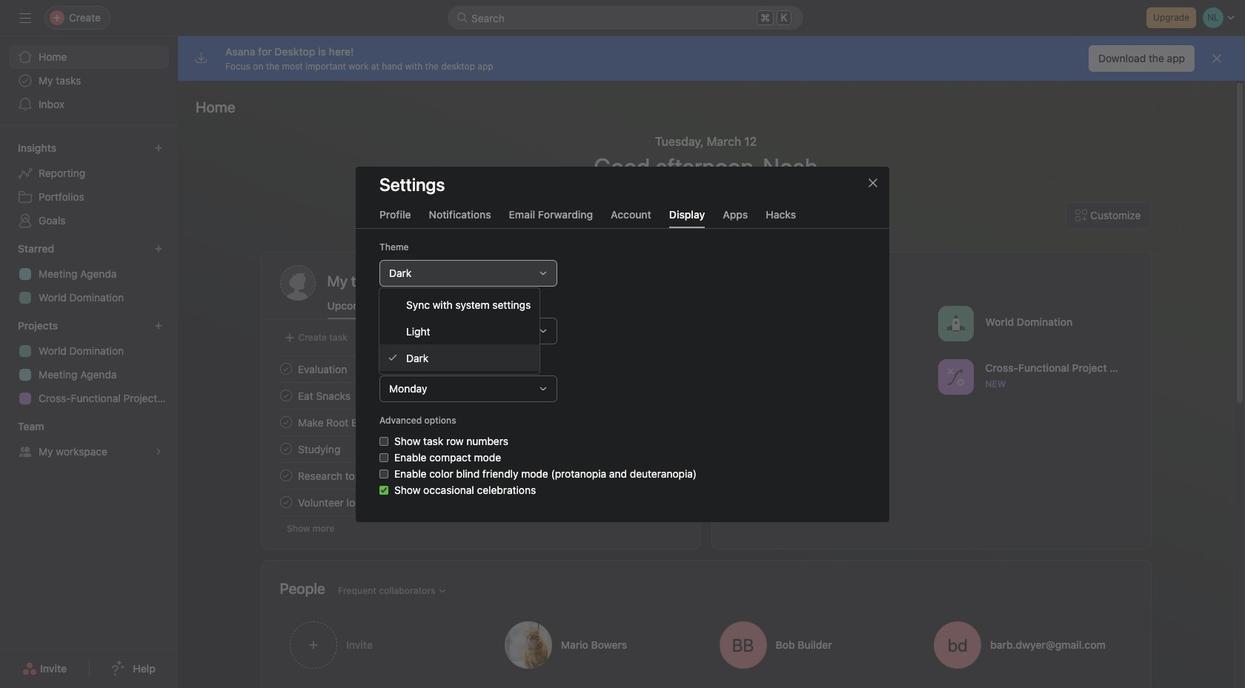 Task type: locate. For each thing, give the bounding box(es) containing it.
2 vertical spatial mark complete image
[[277, 494, 295, 512]]

4 mark complete checkbox from the top
[[277, 440, 295, 458]]

5 mark complete checkbox from the top
[[277, 494, 295, 512]]

mark complete image
[[277, 387, 295, 405], [277, 440, 295, 458], [277, 467, 295, 485]]

projects element
[[0, 313, 178, 414]]

add profile photo image
[[280, 265, 315, 301]]

1 vertical spatial mark complete image
[[277, 440, 295, 458]]

3 mark complete image from the top
[[277, 467, 295, 485]]

1 mark complete image from the top
[[277, 360, 295, 378]]

teams element
[[0, 414, 178, 467]]

None checkbox
[[380, 470, 389, 479]]

global element
[[0, 36, 178, 125]]

1 mark complete image from the top
[[277, 387, 295, 405]]

0 vertical spatial mark complete image
[[277, 360, 295, 378]]

2 vertical spatial mark complete image
[[277, 467, 295, 485]]

3 mark complete image from the top
[[277, 494, 295, 512]]

Mark complete checkbox
[[277, 360, 295, 378], [277, 387, 295, 405], [277, 414, 295, 432], [277, 440, 295, 458], [277, 494, 295, 512]]

dismiss image
[[1212, 53, 1223, 65]]

1 vertical spatial mark complete image
[[277, 414, 295, 432]]

2 mark complete image from the top
[[277, 440, 295, 458]]

1 mark complete checkbox from the top
[[277, 360, 295, 378]]

3 mark complete checkbox from the top
[[277, 414, 295, 432]]

mark complete image
[[277, 360, 295, 378], [277, 414, 295, 432], [277, 494, 295, 512]]

Mark complete checkbox
[[277, 467, 295, 485]]

0 vertical spatial mark complete image
[[277, 387, 295, 405]]

None checkbox
[[380, 437, 389, 446], [380, 453, 389, 462], [380, 486, 389, 495], [380, 437, 389, 446], [380, 453, 389, 462], [380, 486, 389, 495]]



Task type: vqa. For each thing, say whether or not it's contained in the screenshot.
the bottommost Mark complete checkbox
yes



Task type: describe. For each thing, give the bounding box(es) containing it.
close image
[[868, 177, 879, 189]]

rocket image
[[947, 315, 965, 333]]

starred element
[[0, 236, 178, 313]]

hide sidebar image
[[19, 12, 31, 24]]

prominent image
[[457, 12, 469, 24]]

2 mark complete image from the top
[[277, 414, 295, 432]]

2 mark complete checkbox from the top
[[277, 387, 295, 405]]

line_and_symbols image
[[947, 368, 965, 386]]

insights element
[[0, 135, 178, 236]]



